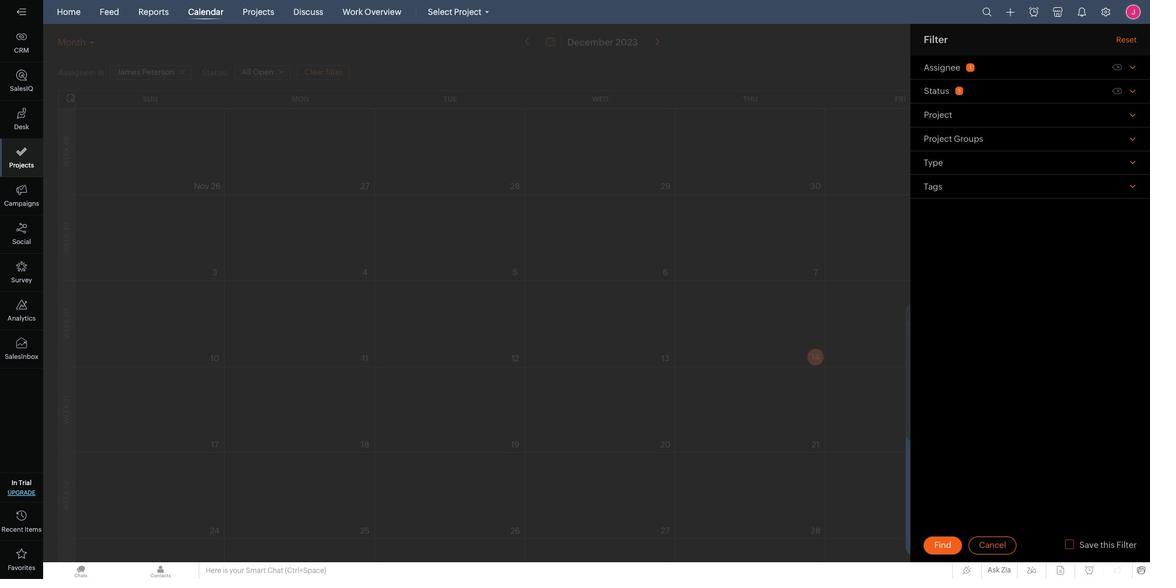 Task type: vqa. For each thing, say whether or not it's contained in the screenshot.
Admin Panel link
no



Task type: describe. For each thing, give the bounding box(es) containing it.
desk
[[14, 123, 29, 131]]

0 horizontal spatial projects
[[9, 162, 34, 169]]

your
[[229, 567, 244, 576]]

discuss
[[293, 7, 323, 17]]

desk link
[[0, 101, 43, 139]]

home link
[[52, 0, 85, 24]]

search image
[[982, 7, 992, 17]]

social link
[[0, 216, 43, 254]]

campaigns link
[[0, 177, 43, 216]]

marketplace image
[[1053, 7, 1063, 17]]

1 vertical spatial projects link
[[0, 139, 43, 177]]

timer image
[[1029, 7, 1039, 17]]

calendar link
[[183, 0, 228, 24]]

is
[[223, 567, 228, 576]]

crm link
[[0, 24, 43, 62]]

chats image
[[43, 563, 119, 580]]

in trial upgrade
[[8, 480, 36, 497]]

here is your smart chat (ctrl+space)
[[205, 567, 326, 576]]

0 vertical spatial projects
[[243, 7, 274, 17]]

survey link
[[0, 254, 43, 292]]

salesiq
[[10, 85, 33, 92]]

ask
[[988, 567, 1000, 575]]

reports
[[138, 7, 169, 17]]

work overview
[[342, 7, 402, 17]]

0 vertical spatial projects link
[[238, 0, 279, 24]]

quick actions image
[[1006, 8, 1015, 17]]

discuss link
[[289, 0, 328, 24]]

survey
[[11, 277, 32, 284]]

salesinbox link
[[0, 331, 43, 369]]

reports link
[[134, 0, 174, 24]]

analytics link
[[0, 292, 43, 331]]

smart
[[246, 567, 266, 576]]

configure settings image
[[1101, 7, 1111, 17]]



Task type: locate. For each thing, give the bounding box(es) containing it.
in
[[12, 480, 17, 487]]

salesinbox
[[5, 353, 38, 361]]

projects link down the "desk"
[[0, 139, 43, 177]]

work
[[342, 7, 363, 17]]

favorites
[[8, 565, 35, 572]]

here
[[205, 567, 221, 576]]

(ctrl+space)
[[285, 567, 326, 576]]

1 horizontal spatial projects
[[243, 7, 274, 17]]

analytics
[[8, 315, 36, 322]]

social
[[12, 238, 31, 246]]

notifications image
[[1077, 7, 1087, 17]]

campaigns
[[4, 200, 39, 207]]

work overview link
[[338, 0, 406, 24]]

ask zia
[[988, 567, 1011, 575]]

upgrade
[[8, 490, 36, 497]]

feed
[[100, 7, 119, 17]]

items
[[25, 527, 42, 534]]

contacts image
[[123, 563, 198, 580]]

projects left discuss link
[[243, 7, 274, 17]]

1 horizontal spatial projects link
[[238, 0, 279, 24]]

projects up 'campaigns' link
[[9, 162, 34, 169]]

select
[[428, 7, 452, 17]]

zia
[[1001, 567, 1011, 575]]

trial
[[19, 480, 32, 487]]

calendar
[[188, 7, 224, 17]]

projects link
[[238, 0, 279, 24], [0, 139, 43, 177]]

recent items
[[2, 527, 42, 534]]

projects
[[243, 7, 274, 17], [9, 162, 34, 169]]

select project
[[428, 7, 482, 17]]

salesiq link
[[0, 62, 43, 101]]

home
[[57, 7, 81, 17]]

overview
[[365, 7, 402, 17]]

1 vertical spatial projects
[[9, 162, 34, 169]]

chat
[[267, 567, 283, 576]]

recent
[[2, 527, 23, 534]]

crm
[[14, 47, 29, 54]]

project
[[454, 7, 482, 17]]

projects link left discuss link
[[238, 0, 279, 24]]

0 horizontal spatial projects link
[[0, 139, 43, 177]]

feed link
[[95, 0, 124, 24]]



